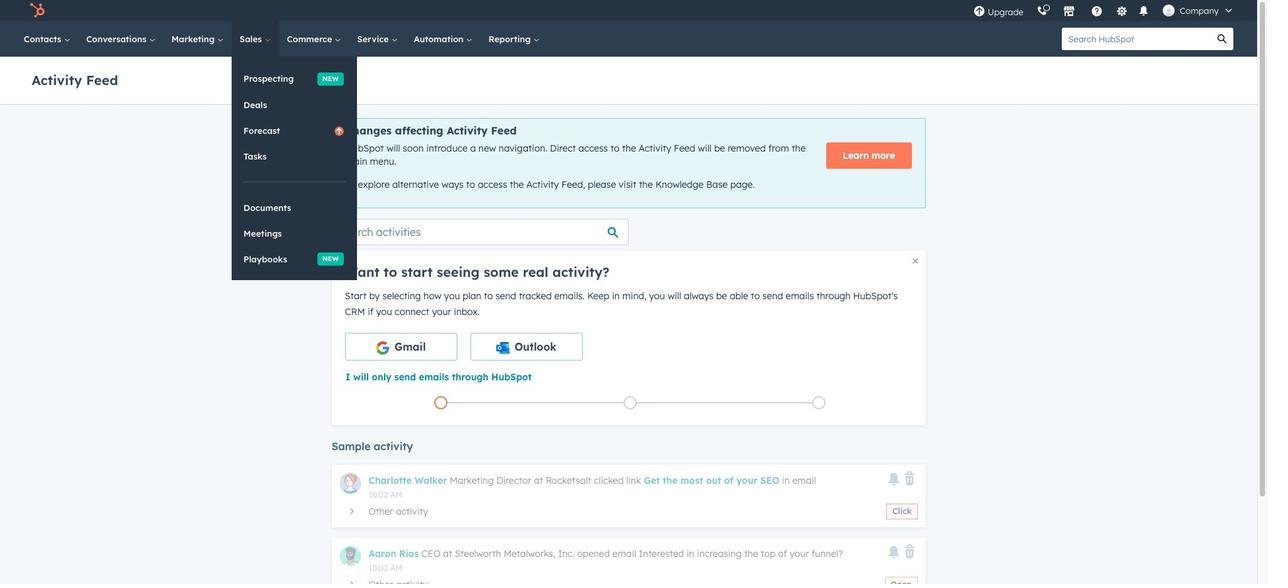 Task type: locate. For each thing, give the bounding box(es) containing it.
Search activities search field
[[332, 219, 629, 245]]

menu
[[967, 0, 1242, 21]]

list
[[346, 394, 914, 412]]

close image
[[913, 259, 918, 264]]

None checkbox
[[345, 333, 457, 361], [470, 333, 583, 361], [345, 333, 457, 361], [470, 333, 583, 361]]

jacob simon image
[[1163, 5, 1175, 17]]

marketplaces image
[[1063, 6, 1075, 18]]



Task type: describe. For each thing, give the bounding box(es) containing it.
onboarding.steps.finalstep.title image
[[816, 400, 823, 408]]

onboarding.steps.sendtrackedemailingmail.title image
[[627, 400, 633, 408]]

Search HubSpot search field
[[1062, 28, 1211, 50]]

sales menu
[[232, 57, 357, 281]]



Task type: vqa. For each thing, say whether or not it's contained in the screenshot.
progress bar
no



